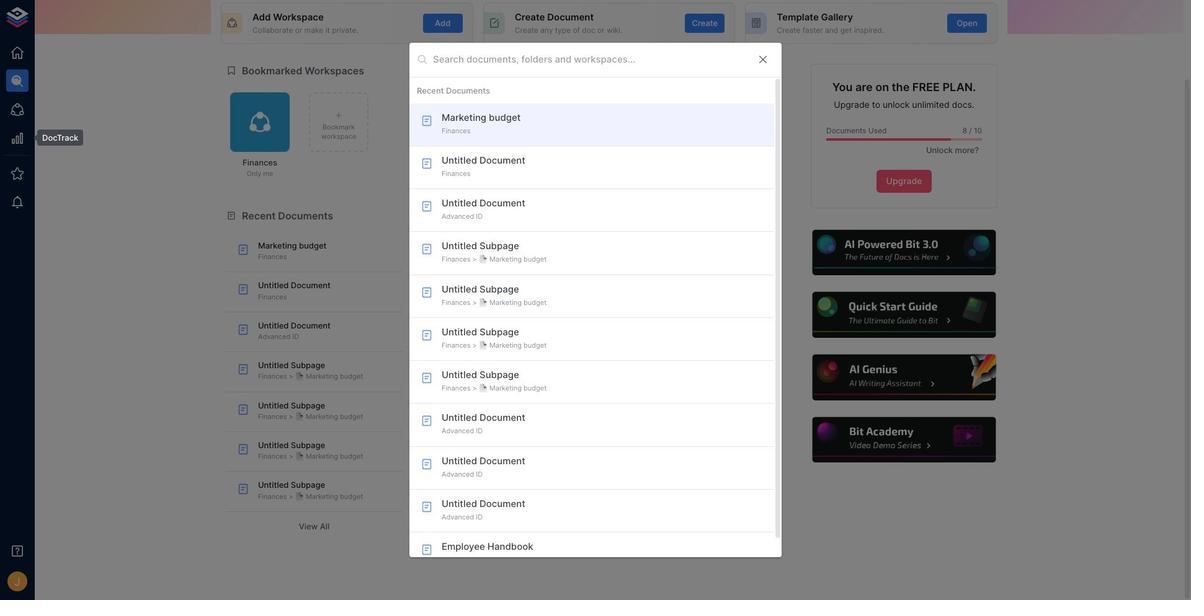 Task type: vqa. For each thing, say whether or not it's contained in the screenshot.
Bookmark image
no



Task type: locate. For each thing, give the bounding box(es) containing it.
tooltip
[[29, 130, 83, 146]]

3 help image from the top
[[811, 353, 998, 403]]

Search documents, folders and workspaces... text field
[[433, 50, 747, 69]]

help image
[[811, 228, 998, 278], [811, 291, 998, 340], [811, 353, 998, 403], [811, 416, 998, 465]]

dialog
[[410, 43, 782, 576]]

1 help image from the top
[[811, 228, 998, 278]]

2 help image from the top
[[811, 291, 998, 340]]



Task type: describe. For each thing, give the bounding box(es) containing it.
4 help image from the top
[[811, 416, 998, 465]]



